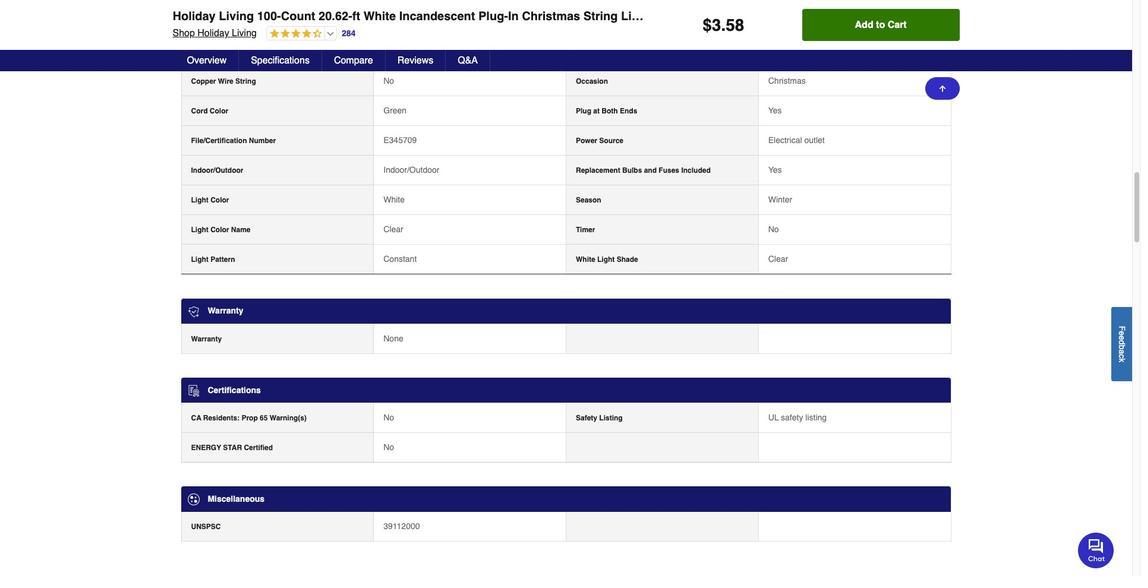 Task type: locate. For each thing, give the bounding box(es) containing it.
1 horizontal spatial christmas
[[769, 76, 806, 86]]

compare button
[[322, 50, 386, 71]]

none
[[384, 334, 404, 344]]

christmas
[[522, 10, 581, 23], [769, 76, 806, 86]]

1 vertical spatial number
[[249, 137, 276, 145]]

1 vertical spatial christmas
[[769, 76, 806, 86]]

ca
[[191, 415, 201, 423]]

yes up the winter
[[769, 166, 782, 175]]

bulbs
[[623, 167, 643, 175]]

safety
[[576, 415, 598, 423]]

39112000
[[384, 522, 420, 532]]

safety listing
[[576, 415, 623, 423]]

plug
[[576, 107, 592, 116]]

1 yes from the top
[[769, 106, 782, 116]]

yes for green
[[769, 106, 782, 116]]

indoor/outdoor down e345709
[[384, 166, 440, 175]]

color for green
[[210, 107, 228, 116]]

string
[[584, 10, 618, 23], [236, 78, 256, 86]]

e up d
[[1118, 331, 1128, 336]]

source
[[600, 137, 624, 145]]

1 vertical spatial living
[[232, 28, 257, 39]]

christmas down 100
[[769, 76, 806, 86]]

.
[[722, 15, 726, 34]]

holiday down color-changing
[[198, 28, 229, 39]]

compare
[[334, 55, 373, 66]]

lights right of
[[614, 48, 635, 56]]

ft
[[353, 10, 360, 23]]

0 vertical spatial string
[[584, 10, 618, 23]]

season
[[576, 196, 602, 205]]

color
[[210, 107, 228, 116], [211, 196, 229, 205], [211, 226, 229, 235]]

1 vertical spatial white
[[384, 195, 405, 205]]

no for occasion
[[384, 76, 394, 86]]

living
[[219, 10, 254, 23], [232, 28, 257, 39]]

replacement
[[576, 167, 621, 175]]

light up light color name
[[191, 196, 209, 205]]

yes up the electrical
[[769, 106, 782, 116]]

residents:
[[203, 415, 240, 423]]

0 vertical spatial warranty
[[208, 307, 244, 316]]

2 vertical spatial white
[[576, 256, 596, 264]]

ul safety listing
[[769, 413, 827, 423]]

cart
[[888, 20, 907, 30]]

yes
[[769, 106, 782, 116], [769, 166, 782, 175]]

lights
[[622, 10, 657, 23], [614, 48, 635, 56]]

reviews
[[398, 55, 434, 66]]

color left name
[[211, 226, 229, 235]]

of
[[605, 48, 612, 56]]

color up light color name
[[211, 196, 229, 205]]

0 horizontal spatial christmas
[[522, 10, 581, 23]]

yes for indoor/outdoor
[[769, 166, 782, 175]]

white for white light shade
[[576, 256, 596, 264]]

0 vertical spatial yes
[[769, 106, 782, 116]]

white light shade
[[576, 256, 639, 264]]

c
[[1118, 354, 1128, 358]]

0 vertical spatial holiday
[[173, 10, 216, 23]]

light down light color
[[191, 226, 209, 235]]

light left pattern
[[191, 256, 209, 264]]

1 horizontal spatial clear
[[769, 255, 789, 264]]

0 horizontal spatial string
[[236, 78, 256, 86]]

lights up number of lights at the top of the page
[[622, 10, 657, 23]]

warranty down pattern
[[208, 307, 244, 316]]

1 vertical spatial color
[[211, 196, 229, 205]]

indoor/outdoor down file/certification at the top left of page
[[191, 167, 244, 175]]

white
[[364, 10, 396, 23], [384, 195, 405, 205], [576, 256, 596, 264]]

0 horizontal spatial clear
[[384, 225, 404, 235]]

christmas right in
[[522, 10, 581, 23]]

e up the b
[[1118, 336, 1128, 340]]

284
[[342, 28, 356, 38]]

warranty up certifications
[[191, 335, 222, 344]]

q&a
[[458, 55, 478, 66]]

2 vertical spatial color
[[211, 226, 229, 235]]

plug at both ends
[[576, 107, 638, 116]]

1 horizontal spatial number
[[576, 48, 603, 56]]

changing
[[212, 18, 245, 26]]

timer
[[576, 226, 596, 235]]

1 vertical spatial string
[[236, 78, 256, 86]]

no
[[384, 17, 394, 26], [384, 76, 394, 86], [769, 225, 780, 235], [384, 413, 394, 423], [384, 443, 394, 453]]

0 vertical spatial color
[[210, 107, 228, 116]]

f e e d b a c k
[[1118, 326, 1128, 363]]

0 vertical spatial clear
[[384, 225, 404, 235]]

1 vertical spatial warranty
[[191, 335, 222, 344]]

star
[[223, 444, 242, 453]]

1 vertical spatial holiday
[[198, 28, 229, 39]]

living down the 'changing' at the top
[[232, 28, 257, 39]]

1 vertical spatial yes
[[769, 166, 782, 175]]

ca residents: prop 65 warning(s)
[[191, 415, 307, 423]]

number right file/certification at the top left of page
[[249, 137, 276, 145]]

string up number of lights at the top of the page
[[584, 10, 618, 23]]

3
[[712, 15, 722, 34]]

string right wire
[[236, 78, 256, 86]]

living up shop holiday living
[[219, 10, 254, 23]]

light for white
[[191, 196, 209, 205]]

100
[[769, 47, 783, 56]]

20.62-
[[319, 10, 353, 23]]

electrical
[[769, 136, 803, 145]]

0 horizontal spatial indoor/outdoor
[[191, 167, 244, 175]]

warranty
[[208, 307, 244, 316], [191, 335, 222, 344]]

wire
[[218, 78, 234, 86]]

1 horizontal spatial string
[[584, 10, 618, 23]]

2 yes from the top
[[769, 166, 782, 175]]

light left shade
[[598, 256, 615, 264]]

color-
[[191, 18, 212, 26]]

unspsc
[[191, 524, 221, 532]]

number left of
[[576, 48, 603, 56]]

e
[[1118, 331, 1128, 336], [1118, 336, 1128, 340]]

f
[[1118, 326, 1128, 331]]

0 vertical spatial christmas
[[522, 10, 581, 23]]

holiday up shop
[[173, 10, 216, 23]]

light
[[191, 196, 209, 205], [191, 226, 209, 235], [191, 256, 209, 264], [598, 256, 615, 264]]

color right cord
[[210, 107, 228, 116]]

overview button
[[175, 50, 239, 71]]

copper
[[191, 78, 216, 86]]

number
[[576, 48, 603, 56], [249, 137, 276, 145]]

indoor/outdoor
[[384, 166, 440, 175], [191, 167, 244, 175]]

warning(s)
[[270, 415, 307, 423]]

clear
[[384, 225, 404, 235], [769, 255, 789, 264]]

number of lights
[[576, 48, 635, 56]]

incandescent
[[399, 10, 476, 23]]

in
[[509, 10, 519, 23]]



Task type: vqa. For each thing, say whether or not it's contained in the screenshot.


Task type: describe. For each thing, give the bounding box(es) containing it.
listing
[[806, 413, 827, 423]]

1 vertical spatial clear
[[769, 255, 789, 264]]

1 e from the top
[[1118, 331, 1128, 336]]

a
[[1118, 350, 1128, 354]]

color for clear
[[211, 226, 229, 235]]

f e e d b a c k button
[[1112, 307, 1133, 382]]

pattern
[[211, 256, 235, 264]]

file/certification number
[[191, 137, 276, 145]]

light pattern
[[191, 256, 235, 264]]

specifications button
[[239, 50, 322, 71]]

chat invite button image
[[1079, 533, 1115, 569]]

light color
[[191, 196, 229, 205]]

commercial/residential
[[191, 48, 272, 56]]

certified
[[244, 444, 273, 453]]

$
[[703, 15, 712, 34]]

0 vertical spatial number
[[576, 48, 603, 56]]

0 horizontal spatial number
[[249, 137, 276, 145]]

shop holiday living
[[173, 28, 257, 39]]

ends
[[620, 107, 638, 116]]

holiday living 100-count 20.62-ft white incandescent plug-in christmas string lights
[[173, 10, 657, 23]]

energy star certified
[[191, 444, 273, 453]]

light color name
[[191, 226, 251, 235]]

4.4 stars image
[[267, 29, 322, 40]]

q&a button
[[446, 50, 491, 71]]

winter
[[769, 195, 793, 205]]

outlet
[[805, 136, 825, 145]]

100-
[[257, 10, 281, 23]]

plug-
[[479, 10, 509, 23]]

65
[[260, 415, 268, 423]]

fuses
[[659, 167, 680, 175]]

no for musical
[[384, 17, 394, 26]]

copper wire string
[[191, 78, 256, 86]]

specifications
[[251, 55, 310, 66]]

electrical outlet
[[769, 136, 825, 145]]

and
[[645, 167, 657, 175]]

shop
[[173, 28, 195, 39]]

certifications
[[208, 386, 261, 395]]

2 e from the top
[[1118, 336, 1128, 340]]

e345709
[[384, 136, 417, 145]]

power source
[[576, 137, 624, 145]]

color for white
[[211, 196, 229, 205]]

b
[[1118, 345, 1128, 350]]

58
[[726, 15, 745, 34]]

reviews button
[[386, 50, 446, 71]]

white for white
[[384, 195, 405, 205]]

residential
[[384, 47, 425, 56]]

safety
[[782, 413, 804, 423]]

arrow up image
[[938, 84, 948, 93]]

at
[[594, 107, 600, 116]]

0 vertical spatial lights
[[622, 10, 657, 23]]

name
[[231, 226, 251, 235]]

count
[[281, 10, 316, 23]]

1 vertical spatial lights
[[614, 48, 635, 56]]

color-changing
[[191, 18, 245, 26]]

add to cart button
[[803, 9, 960, 41]]

no for safety listing
[[384, 413, 394, 423]]

musical
[[576, 18, 603, 26]]

$ 3 . 58
[[703, 15, 745, 34]]

light for clear
[[191, 226, 209, 235]]

0 vertical spatial white
[[364, 10, 396, 23]]

both
[[602, 107, 618, 116]]

add to cart
[[856, 20, 907, 30]]

to
[[877, 20, 886, 30]]

cord
[[191, 107, 208, 116]]

replacement bulbs and fuses included
[[576, 167, 711, 175]]

file/certification
[[191, 137, 247, 145]]

included
[[682, 167, 711, 175]]

constant
[[384, 255, 417, 264]]

listing
[[600, 415, 623, 423]]

add
[[856, 20, 874, 30]]

power
[[576, 137, 598, 145]]

light for constant
[[191, 256, 209, 264]]

prop
[[242, 415, 258, 423]]

green
[[384, 106, 407, 116]]

occasion
[[576, 78, 608, 86]]

overview
[[187, 55, 227, 66]]

energy
[[191, 444, 221, 453]]

d
[[1118, 340, 1128, 345]]

k
[[1118, 358, 1128, 363]]

ul
[[769, 413, 779, 423]]

miscellaneous
[[208, 495, 265, 504]]

shade
[[617, 256, 639, 264]]

0 vertical spatial living
[[219, 10, 254, 23]]

1 horizontal spatial indoor/outdoor
[[384, 166, 440, 175]]



